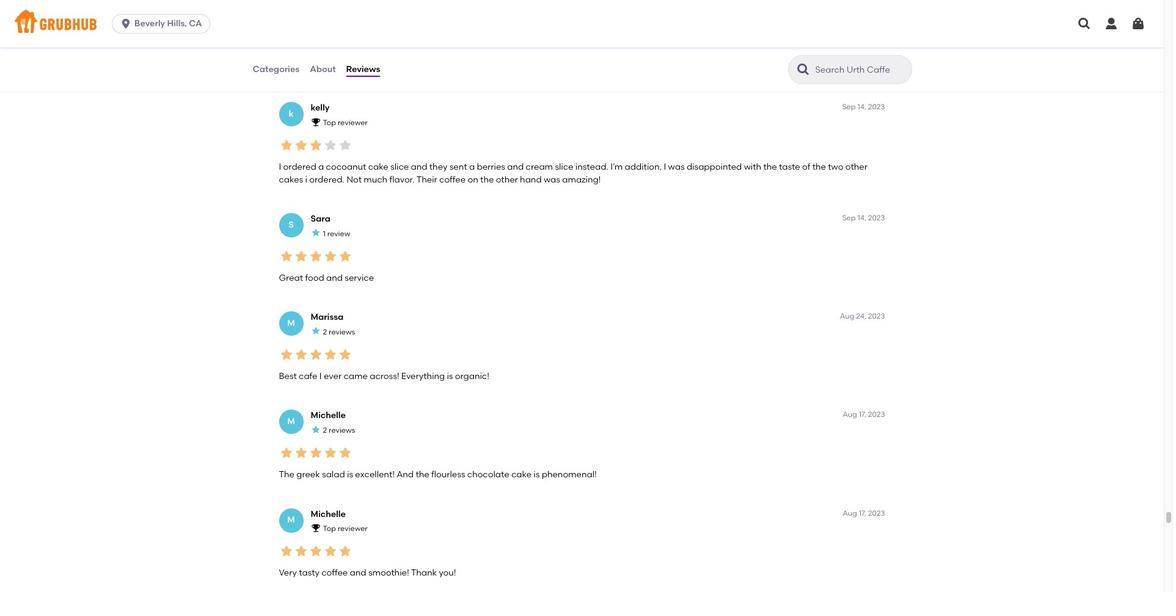 Task type: describe. For each thing, give the bounding box(es) containing it.
2 reviews for michelle
[[323, 426, 355, 435]]

review
[[327, 229, 350, 238]]

reviews for michelle
[[329, 426, 355, 435]]

14, for i ordered a cocoanut cake slice and they sent a berries and cream slice instead. i'm addition, i was disappointed with the taste of the two other cakes i ordered. not much flavor. their coffee on the other hand was amazing!
[[858, 103, 866, 111]]

search icon image
[[796, 62, 811, 77]]

1 horizontal spatial svg image
[[1077, 16, 1092, 31]]

with
[[744, 162, 761, 173]]

1 slice from the left
[[390, 162, 409, 173]]

categories
[[253, 64, 300, 74]]

very
[[279, 569, 297, 579]]

ever
[[324, 372, 342, 382]]

chocolate
[[467, 470, 509, 480]]

cakes
[[279, 175, 303, 185]]

beverly
[[135, 18, 165, 29]]

sep for great food and service
[[842, 214, 856, 222]]

cafe
[[299, 372, 317, 382]]

much
[[364, 175, 388, 185]]

across!
[[370, 372, 399, 382]]

2 for marissa
[[323, 328, 327, 337]]

marissa
[[311, 312, 344, 323]]

very tasty coffee and smoothie! thank you!
[[279, 569, 456, 579]]

came
[[344, 372, 368, 382]]

2023 for organic!
[[868, 312, 885, 321]]

cocoanut
[[326, 162, 366, 173]]

0 vertical spatial other
[[846, 162, 868, 173]]

cake inside i ordered a cocoanut cake slice and they sent a berries and cream slice instead. i'm addition, i was disappointed with the taste of the two other cakes i ordered. not much flavor. their coffee on the other hand was amazing!
[[368, 162, 388, 173]]

sep for i ordered a cocoanut cake slice and they sent a berries and cream slice instead. i'm addition, i was disappointed with the taste of the two other cakes i ordered. not much flavor. their coffee on the other hand was amazing!
[[842, 103, 856, 111]]

ca
[[189, 18, 202, 29]]

reviewer for kelly
[[338, 119, 368, 127]]

2 vertical spatial aug
[[843, 509, 857, 518]]

disappointed
[[687, 162, 742, 173]]

2 horizontal spatial i
[[664, 162, 666, 173]]

flourless
[[431, 470, 465, 480]]

beverly hills, ca button
[[112, 14, 215, 34]]

instead.
[[576, 162, 609, 173]]

1 vertical spatial tasty
[[299, 569, 319, 579]]

ordered.
[[309, 175, 345, 185]]

sep 14, 2023 for i ordered a cocoanut cake slice and they sent a berries and cream slice instead. i'm addition, i was disappointed with the taste of the two other cakes i ordered. not much flavor. their coffee on the other hand was amazing!
[[842, 103, 885, 111]]

the right and
[[416, 470, 429, 480]]

1 horizontal spatial i
[[320, 372, 322, 382]]

not
[[348, 64, 362, 74]]

2 2023 from the top
[[868, 214, 885, 222]]

aug for chocolate
[[843, 411, 857, 419]]

main navigation navigation
[[0, 0, 1164, 48]]

service
[[345, 273, 374, 283]]

svg image
[[1104, 16, 1119, 31]]

1 review
[[323, 229, 350, 238]]

and up hand
[[507, 162, 524, 173]]

thank
[[411, 569, 437, 579]]

14, for great food and service
[[858, 214, 866, 222]]

2 horizontal spatial svg image
[[1131, 16, 1146, 31]]

sent
[[450, 162, 467, 173]]

2 reviews for marissa
[[323, 328, 355, 337]]

17, for very tasty coffee and smoothie! thank you!
[[859, 509, 866, 518]]

2 for michelle
[[323, 426, 327, 435]]

all
[[398, 64, 407, 74]]

cream
[[526, 162, 553, 173]]

reviews for marissa
[[329, 328, 355, 337]]

i'm
[[611, 162, 623, 173]]

great food and service
[[279, 273, 374, 283]]

0 horizontal spatial food
[[305, 273, 324, 283]]

over priced and not tasty at all really bad food
[[279, 64, 472, 74]]

the greek salad is excellent! and the flourless chocolate cake is phenomenal!
[[279, 470, 597, 480]]

2 horizontal spatial is
[[534, 470, 540, 480]]

top for kelly
[[323, 119, 336, 127]]

0 horizontal spatial i
[[279, 162, 281, 173]]

hills,
[[167, 18, 187, 29]]

trophy icon image for kelly
[[311, 117, 321, 127]]

priced
[[301, 64, 328, 74]]

0 vertical spatial was
[[668, 162, 685, 173]]

salad
[[322, 470, 345, 480]]

2 slice from the left
[[555, 162, 574, 173]]

hand
[[520, 175, 542, 185]]

1 vertical spatial was
[[544, 175, 560, 185]]

taste
[[779, 162, 800, 173]]

top reviewer for kelly
[[323, 119, 368, 127]]



Task type: vqa. For each thing, say whether or not it's contained in the screenshot.
Menu within Try Our New Menu Items
no



Task type: locate. For each thing, give the bounding box(es) containing it.
m for best
[[287, 318, 295, 329]]

excellent!
[[355, 470, 395, 480]]

17, for the greek salad is excellent! and the flourless chocolate cake is phenomenal!
[[859, 411, 866, 419]]

2 sep from the top
[[842, 214, 856, 222]]

and left smoothie!
[[350, 569, 366, 579]]

sep
[[842, 103, 856, 111], [842, 214, 856, 222]]

phenomenal!
[[542, 470, 597, 480]]

smoothie!
[[368, 569, 409, 579]]

1 vertical spatial trophy icon image
[[311, 524, 321, 533]]

best cafe i ever came across! everything is organic!
[[279, 372, 489, 382]]

trophy icon image
[[311, 117, 321, 127], [311, 524, 321, 533]]

coffee
[[439, 175, 466, 185], [322, 569, 348, 579]]

1 horizontal spatial food
[[453, 64, 472, 74]]

k
[[289, 109, 294, 119]]

0 horizontal spatial cake
[[368, 162, 388, 173]]

michelle down salad
[[311, 509, 346, 520]]

top down kelly
[[323, 119, 336, 127]]

24,
[[856, 312, 866, 321]]

top reviewer up very tasty coffee and smoothie! thank you!
[[323, 525, 368, 534]]

beverly hills, ca
[[135, 18, 202, 29]]

i left ever at left
[[320, 372, 322, 382]]

14,
[[858, 103, 866, 111], [858, 214, 866, 222]]

reviews
[[329, 328, 355, 337], [329, 426, 355, 435]]

0 vertical spatial tasty
[[364, 64, 385, 74]]

the
[[763, 162, 777, 173], [813, 162, 826, 173], [480, 175, 494, 185], [416, 470, 429, 480]]

1 top from the top
[[323, 119, 336, 127]]

5 2023 from the top
[[868, 509, 885, 518]]

1 top reviewer from the top
[[323, 119, 368, 127]]

2 m from the top
[[287, 417, 295, 427]]

0 vertical spatial 14,
[[858, 103, 866, 111]]

everything
[[401, 372, 445, 382]]

food right bad
[[453, 64, 472, 74]]

slice up amazing!
[[555, 162, 574, 173]]

tasty left at
[[364, 64, 385, 74]]

m down the
[[287, 515, 295, 526]]

1 vertical spatial aug 17, 2023
[[843, 509, 885, 518]]

berries
[[477, 162, 505, 173]]

really
[[409, 64, 432, 74]]

i up cakes
[[279, 162, 281, 173]]

1 vertical spatial 2 reviews
[[323, 426, 355, 435]]

tasty right 'very'
[[299, 569, 319, 579]]

1 horizontal spatial coffee
[[439, 175, 466, 185]]

other
[[846, 162, 868, 173], [496, 175, 518, 185]]

of
[[802, 162, 810, 173]]

over
[[279, 64, 299, 74]]

top for michelle
[[323, 525, 336, 534]]

food right great
[[305, 273, 324, 283]]

aug for organic!
[[840, 312, 854, 321]]

2 reviews
[[323, 328, 355, 337], [323, 426, 355, 435]]

food
[[453, 64, 472, 74], [305, 273, 324, 283]]

1 sep from the top
[[842, 103, 856, 111]]

0 horizontal spatial a
[[318, 162, 324, 173]]

1 sep 14, 2023 from the top
[[842, 103, 885, 111]]

0 horizontal spatial is
[[347, 470, 353, 480]]

0 vertical spatial top reviewer
[[323, 119, 368, 127]]

0 vertical spatial cake
[[368, 162, 388, 173]]

0 vertical spatial m
[[287, 318, 295, 329]]

0 vertical spatial coffee
[[439, 175, 466, 185]]

top down salad
[[323, 525, 336, 534]]

m for the
[[287, 417, 295, 427]]

reviews
[[346, 64, 380, 74]]

two
[[828, 162, 844, 173]]

1 17, from the top
[[859, 411, 866, 419]]

kelly
[[311, 103, 330, 113]]

1 2 from the top
[[323, 328, 327, 337]]

1 a from the left
[[318, 162, 324, 173]]

was down cream
[[544, 175, 560, 185]]

amazing!
[[562, 175, 601, 185]]

they
[[429, 162, 448, 173]]

1 vertical spatial 17,
[[859, 509, 866, 518]]

the
[[279, 470, 294, 480]]

reviewer up very tasty coffee and smoothie! thank you!
[[338, 525, 368, 534]]

0 vertical spatial top
[[323, 119, 336, 127]]

i right the addition,
[[664, 162, 666, 173]]

aug 17, 2023 for very tasty coffee and smoothie! thank you!
[[843, 509, 885, 518]]

1 horizontal spatial a
[[469, 162, 475, 173]]

m left marissa
[[287, 318, 295, 329]]

1 2 reviews from the top
[[323, 328, 355, 337]]

trophy icon image down kelly
[[311, 117, 321, 127]]

1 horizontal spatial was
[[668, 162, 685, 173]]

i ordered a cocoanut cake slice and they sent a berries and cream slice instead. i'm addition, i was disappointed with the taste of the two other cakes i ordered. not much flavor. their coffee on the other hand was amazing!
[[279, 162, 868, 185]]

other right two at top right
[[846, 162, 868, 173]]

0 vertical spatial 17,
[[859, 411, 866, 419]]

trophy icon image for michelle
[[311, 524, 321, 533]]

1 reviewer from the top
[[338, 119, 368, 127]]

is left the phenomenal!
[[534, 470, 540, 480]]

1 michelle from the top
[[311, 411, 346, 421]]

aug 17, 2023
[[843, 411, 885, 419], [843, 509, 885, 518]]

top
[[323, 119, 336, 127], [323, 525, 336, 534]]

1 vertical spatial sep 14, 2023
[[842, 214, 885, 222]]

not
[[347, 175, 362, 185]]

bad
[[434, 64, 451, 74]]

2 reviews from the top
[[329, 426, 355, 435]]

greek
[[297, 470, 320, 480]]

s
[[289, 220, 294, 230]]

about button
[[309, 48, 336, 92]]

2 a from the left
[[469, 162, 475, 173]]

2 down marissa
[[323, 328, 327, 337]]

m
[[287, 318, 295, 329], [287, 417, 295, 427], [287, 515, 295, 526]]

1 14, from the top
[[858, 103, 866, 111]]

1 vertical spatial reviews
[[329, 426, 355, 435]]

1 vertical spatial aug
[[843, 411, 857, 419]]

2 2 from the top
[[323, 426, 327, 435]]

and
[[330, 64, 346, 74], [411, 162, 427, 173], [507, 162, 524, 173], [326, 273, 343, 283], [350, 569, 366, 579]]

michelle
[[311, 411, 346, 421], [311, 509, 346, 520]]

0 vertical spatial reviewer
[[338, 119, 368, 127]]

2 michelle from the top
[[311, 509, 346, 520]]

cake right chocolate
[[511, 470, 532, 480]]

a up ordered.
[[318, 162, 324, 173]]

is right salad
[[347, 470, 353, 480]]

0 vertical spatial sep 14, 2023
[[842, 103, 885, 111]]

their
[[417, 175, 437, 185]]

4 2023 from the top
[[868, 411, 885, 419]]

1 2023 from the top
[[868, 103, 885, 111]]

1 vertical spatial m
[[287, 417, 295, 427]]

aug 24, 2023
[[840, 312, 885, 321]]

0 vertical spatial trophy icon image
[[311, 117, 321, 127]]

great
[[279, 273, 303, 283]]

trophy icon image down "greek"
[[311, 524, 321, 533]]

at
[[387, 64, 395, 74]]

1 vertical spatial 14,
[[858, 214, 866, 222]]

coffee down the "sent"
[[439, 175, 466, 185]]

2023 for sent
[[868, 103, 885, 111]]

3 2023 from the top
[[868, 312, 885, 321]]

1 trophy icon image from the top
[[311, 117, 321, 127]]

2 trophy icon image from the top
[[311, 524, 321, 533]]

svg image
[[1077, 16, 1092, 31], [1131, 16, 1146, 31], [120, 18, 132, 30]]

is left organic!
[[447, 372, 453, 382]]

1 vertical spatial 2
[[323, 426, 327, 435]]

1 vertical spatial cake
[[511, 470, 532, 480]]

1 vertical spatial other
[[496, 175, 518, 185]]

2023 for chocolate
[[868, 411, 885, 419]]

sep 14, 2023 down two at top right
[[842, 214, 885, 222]]

michelle for coffee
[[311, 509, 346, 520]]

0 horizontal spatial tasty
[[299, 569, 319, 579]]

best
[[279, 372, 297, 382]]

coffee inside i ordered a cocoanut cake slice and they sent a berries and cream slice instead. i'm addition, i was disappointed with the taste of the two other cakes i ordered. not much flavor. their coffee on the other hand was amazing!
[[439, 175, 466, 185]]

i
[[305, 175, 307, 185]]

reviews up salad
[[329, 426, 355, 435]]

1 vertical spatial top
[[323, 525, 336, 534]]

sep down two at top right
[[842, 214, 856, 222]]

svg image left beverly
[[120, 18, 132, 30]]

reviewer up cocoanut
[[338, 119, 368, 127]]

the right of
[[813, 162, 826, 173]]

was right the addition,
[[668, 162, 685, 173]]

star icon image
[[279, 40, 294, 54], [294, 40, 308, 54], [308, 40, 323, 54], [323, 40, 338, 54], [338, 40, 352, 54], [279, 138, 294, 153], [294, 138, 308, 153], [308, 138, 323, 153], [323, 138, 338, 153], [338, 138, 352, 153], [311, 228, 321, 238], [279, 249, 294, 264], [294, 249, 308, 264], [308, 249, 323, 264], [323, 249, 338, 264], [338, 249, 352, 264], [311, 327, 321, 336], [279, 348, 294, 362], [294, 348, 308, 362], [308, 348, 323, 362], [323, 348, 338, 362], [338, 348, 352, 362], [311, 425, 321, 435], [279, 446, 294, 461], [294, 446, 308, 461], [308, 446, 323, 461], [323, 446, 338, 461], [338, 446, 352, 461], [279, 545, 294, 559], [294, 545, 308, 559], [308, 545, 323, 559], [323, 545, 338, 559], [338, 545, 352, 559]]

on
[[468, 175, 478, 185]]

sara
[[311, 214, 330, 224]]

0 horizontal spatial other
[[496, 175, 518, 185]]

svg image left svg image
[[1077, 16, 1092, 31]]

2 vertical spatial m
[[287, 515, 295, 526]]

1 horizontal spatial cake
[[511, 470, 532, 480]]

sep 14, 2023 for great food and service
[[842, 214, 885, 222]]

1 vertical spatial top reviewer
[[323, 525, 368, 534]]

aug 17, 2023 for the greek salad is excellent! and the flourless chocolate cake is phenomenal!
[[843, 411, 885, 419]]

0 vertical spatial reviews
[[329, 328, 355, 337]]

1
[[323, 229, 326, 238]]

about
[[310, 64, 336, 74]]

addition,
[[625, 162, 662, 173]]

1 horizontal spatial slice
[[555, 162, 574, 173]]

0 vertical spatial food
[[453, 64, 472, 74]]

1 horizontal spatial other
[[846, 162, 868, 173]]

i
[[279, 162, 281, 173], [664, 162, 666, 173], [320, 372, 322, 382]]

a up on
[[469, 162, 475, 173]]

2 17, from the top
[[859, 509, 866, 518]]

sep 14, 2023
[[842, 103, 885, 111], [842, 214, 885, 222]]

and up the their
[[411, 162, 427, 173]]

Search Urth Caffe search field
[[814, 64, 908, 76]]

cake
[[368, 162, 388, 173], [511, 470, 532, 480]]

reviews button
[[346, 48, 381, 92]]

1 vertical spatial reviewer
[[338, 525, 368, 534]]

1 vertical spatial sep
[[842, 214, 856, 222]]

1 horizontal spatial is
[[447, 372, 453, 382]]

0 vertical spatial sep
[[842, 103, 856, 111]]

was
[[668, 162, 685, 173], [544, 175, 560, 185]]

2 top from the top
[[323, 525, 336, 534]]

2 top reviewer from the top
[[323, 525, 368, 534]]

sep 14, 2023 down search urth caffe search box
[[842, 103, 885, 111]]

other down berries
[[496, 175, 518, 185]]

0 vertical spatial aug 17, 2023
[[843, 411, 885, 419]]

0 horizontal spatial svg image
[[120, 18, 132, 30]]

svg image right svg image
[[1131, 16, 1146, 31]]

and left service
[[326, 273, 343, 283]]

is
[[447, 372, 453, 382], [347, 470, 353, 480], [534, 470, 540, 480]]

m down best
[[287, 417, 295, 427]]

and left "not"
[[330, 64, 346, 74]]

sep down search urth caffe search box
[[842, 103, 856, 111]]

top reviewer for michelle
[[323, 525, 368, 534]]

coffee right 'very'
[[322, 569, 348, 579]]

reviews down marissa
[[329, 328, 355, 337]]

0 vertical spatial michelle
[[311, 411, 346, 421]]

ordered
[[283, 162, 316, 173]]

slice
[[390, 162, 409, 173], [555, 162, 574, 173]]

3 m from the top
[[287, 515, 295, 526]]

a
[[318, 162, 324, 173], [469, 162, 475, 173]]

1 horizontal spatial tasty
[[364, 64, 385, 74]]

you!
[[439, 569, 456, 579]]

0 vertical spatial 2
[[323, 328, 327, 337]]

top reviewer
[[323, 119, 368, 127], [323, 525, 368, 534]]

reviewer for michelle
[[338, 525, 368, 534]]

2 reviewer from the top
[[338, 525, 368, 534]]

1 vertical spatial michelle
[[311, 509, 346, 520]]

2 sep 14, 2023 from the top
[[842, 214, 885, 222]]

2 reviews down marissa
[[323, 328, 355, 337]]

michelle for salad
[[311, 411, 346, 421]]

top reviewer down kelly
[[323, 119, 368, 127]]

2 14, from the top
[[858, 214, 866, 222]]

2 up salad
[[323, 426, 327, 435]]

2 aug 17, 2023 from the top
[[843, 509, 885, 518]]

slice up flavor. on the left of page
[[390, 162, 409, 173]]

0 horizontal spatial was
[[544, 175, 560, 185]]

cake up much
[[368, 162, 388, 173]]

organic!
[[455, 372, 489, 382]]

the down berries
[[480, 175, 494, 185]]

tasty
[[364, 64, 385, 74], [299, 569, 319, 579]]

aug
[[840, 312, 854, 321], [843, 411, 857, 419], [843, 509, 857, 518]]

0 horizontal spatial slice
[[390, 162, 409, 173]]

m for very
[[287, 515, 295, 526]]

1 vertical spatial coffee
[[322, 569, 348, 579]]

flavor.
[[390, 175, 415, 185]]

1 m from the top
[[287, 318, 295, 329]]

svg image inside beverly hills, ca button
[[120, 18, 132, 30]]

0 horizontal spatial coffee
[[322, 569, 348, 579]]

1 reviews from the top
[[329, 328, 355, 337]]

and
[[397, 470, 414, 480]]

reviewer
[[338, 119, 368, 127], [338, 525, 368, 534]]

0 vertical spatial 2 reviews
[[323, 328, 355, 337]]

categories button
[[252, 48, 300, 92]]

2 2 reviews from the top
[[323, 426, 355, 435]]

1 vertical spatial food
[[305, 273, 324, 283]]

2 reviews up salad
[[323, 426, 355, 435]]

2
[[323, 328, 327, 337], [323, 426, 327, 435]]

michelle down ever at left
[[311, 411, 346, 421]]

the right with
[[763, 162, 777, 173]]

17,
[[859, 411, 866, 419], [859, 509, 866, 518]]

0 vertical spatial aug
[[840, 312, 854, 321]]

1 aug 17, 2023 from the top
[[843, 411, 885, 419]]

2023
[[868, 103, 885, 111], [868, 214, 885, 222], [868, 312, 885, 321], [868, 411, 885, 419], [868, 509, 885, 518]]



